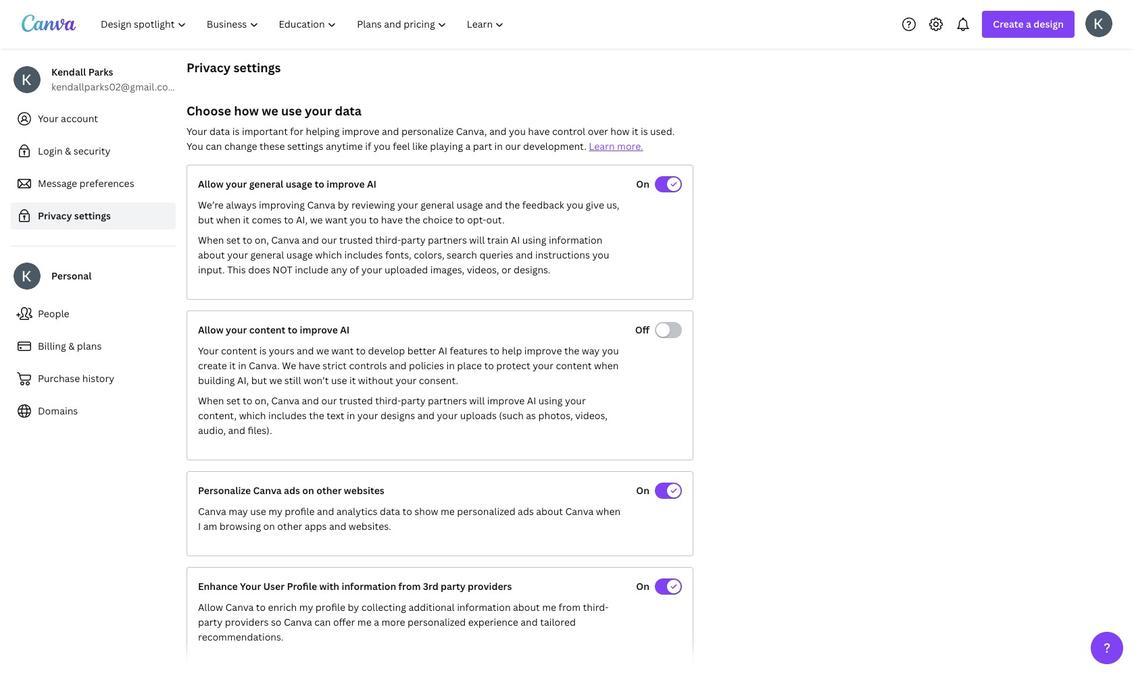 Task type: locate. For each thing, give the bounding box(es) containing it.
videos, down queries
[[467, 264, 499, 276]]

0 vertical spatial content
[[249, 324, 286, 337]]

it up more.
[[632, 125, 638, 138]]

using for your
[[539, 395, 563, 408]]

1 vertical spatial settings
[[287, 140, 323, 153]]

plans
[[77, 340, 102, 353]]

1 vertical spatial by
[[348, 602, 359, 614]]

1 vertical spatial a
[[465, 140, 471, 153]]

general
[[249, 178, 283, 191], [421, 199, 454, 212], [250, 249, 284, 262]]

0 vertical spatial providers
[[468, 581, 512, 594]]

1 vertical spatial how
[[611, 125, 630, 138]]

is
[[232, 125, 240, 138], [641, 125, 648, 138], [259, 345, 267, 358]]

trusted inside when set to on, canva and our trusted third-party partners will train ai using information about your general usage which includes fonts, colors, search queries and instructions you input. this does not include any of your uploaded images, videos, or designs.
[[339, 234, 373, 247]]

canva inside we're always improving canva by reviewing your general usage and the feedback you give us, but when it comes to ai, we want you to have the choice to opt-out.
[[307, 199, 335, 212]]

0 horizontal spatial settings
[[74, 210, 111, 222]]

2 allow from the top
[[198, 324, 224, 337]]

0 vertical spatial about
[[198, 249, 225, 262]]

building
[[198, 374, 235, 387]]

me up 'tailored'
[[542, 602, 556, 614]]

improve up the (such
[[487, 395, 525, 408]]

third- for your
[[375, 395, 401, 408]]

your up create
[[198, 345, 219, 358]]

by up offer
[[348, 602, 359, 614]]

third- inside when set to on, canva and our trusted third-party partners will train ai using information about your general usage which includes fonts, colors, search queries and instructions you input. this does not include any of your uploaded images, videos, or designs.
[[375, 234, 401, 247]]

2 vertical spatial about
[[513, 602, 540, 614]]

0 horizontal spatial privacy settings
[[38, 210, 111, 222]]

will inside when set to on, canva and our trusted third-party partners will train ai using information about your general usage which includes fonts, colors, search queries and instructions you input. this does not include any of your uploaded images, videos, or designs.
[[469, 234, 485, 247]]

ai, down canva. at left bottom
[[237, 374, 249, 387]]

3 on from the top
[[636, 581, 650, 594]]

1 horizontal spatial includes
[[344, 249, 383, 262]]

other
[[316, 485, 342, 498], [277, 521, 302, 533]]

you inside your content is yours and we want to develop better ai features to help improve the way you create it in canva. we have strict controls and policies in place to protect your content when building ai, but we still won't use it without your consent.
[[602, 345, 619, 358]]

tailored
[[540, 616, 576, 629]]

to up files).
[[243, 395, 252, 408]]

create
[[993, 18, 1024, 30]]

1 vertical spatial privacy
[[38, 210, 72, 222]]

information inside when set to on, canva and our trusted third-party partners will train ai using information about your general usage which includes fonts, colors, search queries and instructions you input. this does not include any of your uploaded images, videos, or designs.
[[549, 234, 603, 247]]

using inside when set to on, canva and our trusted third-party partners will train ai using information about your general usage which includes fonts, colors, search queries and instructions you input. this does not include any of your uploaded images, videos, or designs.
[[522, 234, 547, 247]]

2 when from the top
[[198, 395, 224, 408]]

1 when from the top
[[198, 234, 224, 247]]

1 vertical spatial content
[[221, 345, 257, 358]]

privacy settings up choose on the top left
[[187, 59, 281, 76]]

general up choice
[[421, 199, 454, 212]]

0 vertical spatial how
[[234, 103, 259, 119]]

party inside allow canva to enrich my profile by collecting additional information about me from third- party providers so canva can offer me a more personalized experience and tailored recommendations.
[[198, 616, 223, 629]]

have inside your content is yours and we want to develop better ai features to help improve the way you create it in canva. we have strict controls and policies in place to protect your content when building ai, but we still won't use it without your consent.
[[299, 360, 320, 372]]

0 vertical spatial on
[[302, 485, 314, 498]]

to
[[315, 178, 324, 191], [284, 214, 294, 226], [369, 214, 379, 226], [455, 214, 465, 226], [243, 234, 252, 247], [288, 324, 298, 337], [356, 345, 366, 358], [490, 345, 500, 358], [484, 360, 494, 372], [243, 395, 252, 408], [403, 506, 412, 518], [256, 602, 266, 614]]

my
[[268, 506, 282, 518], [299, 602, 313, 614]]

set inside when set to on, canva and our trusted third-party partners will improve ai using your content, which includes the text in your designs and your uploads (such as photos, videos, audio, and files).
[[226, 395, 240, 408]]

when inside when set to on, canva and our trusted third-party partners will train ai using information about your general usage which includes fonts, colors, search queries and instructions you input. this does not include any of your uploaded images, videos, or designs.
[[198, 234, 224, 247]]

set
[[226, 234, 240, 247], [226, 395, 240, 408]]

our for develop
[[321, 395, 337, 408]]

to inside when set to on, canva and our trusted third-party partners will improve ai using your content, which includes the text in your designs and your uploads (such as photos, videos, audio, and files).
[[243, 395, 252, 408]]

1 horizontal spatial ai,
[[296, 214, 308, 226]]

2 vertical spatial information
[[457, 602, 511, 614]]

0 horizontal spatial videos,
[[467, 264, 499, 276]]

2 partners from the top
[[428, 395, 467, 408]]

set for your
[[226, 234, 240, 247]]

partners for and
[[428, 395, 467, 408]]

a
[[1026, 18, 1032, 30], [465, 140, 471, 153], [374, 616, 379, 629]]

1 vertical spatial will
[[469, 395, 485, 408]]

but down we're
[[198, 214, 214, 226]]

partners up search
[[428, 234, 467, 247]]

canva may use my profile and analytics data to show me personalized ads about canva when i am browsing on other apps and websites.
[[198, 506, 621, 533]]

0 horizontal spatial me
[[357, 616, 372, 629]]

when inside canva may use my profile and analytics data to show me personalized ads about canva when i am browsing on other apps and websites.
[[596, 506, 621, 518]]

a left part
[[465, 140, 471, 153]]

will for train
[[469, 234, 485, 247]]

your for your content is yours and we want to develop better ai features to help improve the way you create it in canva. we have strict controls and policies in place to protect your content when building ai, but we still won't use it without your consent.
[[198, 345, 219, 358]]

ai,
[[296, 214, 308, 226], [237, 374, 249, 387]]

purchase history link
[[11, 366, 176, 393]]

2 horizontal spatial information
[[549, 234, 603, 247]]

using up photos,
[[539, 395, 563, 408]]

1 vertical spatial using
[[539, 395, 563, 408]]

when for when set to on, canva and our trusted third-party partners will improve ai using your content, which includes the text in your designs and your uploads (such as photos, videos, audio, and files).
[[198, 395, 224, 408]]

and up apps
[[317, 506, 334, 518]]

to left help
[[490, 345, 500, 358]]

trusted for in
[[339, 395, 373, 408]]

to right place
[[484, 360, 494, 372]]

input.
[[198, 264, 225, 276]]

your inside your data is important for helping improve and personalize canva, and you have control over how it is used. you can change these settings anytime if you feel like playing a part in our development.
[[187, 125, 207, 138]]

1 partners from the top
[[428, 234, 467, 247]]

your
[[305, 103, 332, 119], [226, 178, 247, 191], [397, 199, 418, 212], [227, 249, 248, 262], [361, 264, 382, 276], [226, 324, 247, 337], [533, 360, 554, 372], [396, 374, 417, 387], [565, 395, 586, 408], [357, 410, 378, 422], [437, 410, 458, 422]]

from left 3rd
[[399, 581, 421, 594]]

0 vertical spatial by
[[338, 199, 349, 212]]

using inside when set to on, canva and our trusted third-party partners will improve ai using your content, which includes the text in your designs and your uploads (such as photos, videos, audio, and files).
[[539, 395, 563, 408]]

your up photos,
[[565, 395, 586, 408]]

0 vertical spatial &
[[65, 145, 71, 158]]

0 horizontal spatial profile
[[285, 506, 315, 518]]

1 vertical spatial personalized
[[408, 616, 466, 629]]

when inside we're always improving canva by reviewing your general usage and the feedback you give us, but when it comes to ai, we want you to have the choice to opt-out.
[[216, 214, 241, 226]]

allow inside allow canva to enrich my profile by collecting additional information about me from third- party providers so canva can offer me a more personalized experience and tailored recommendations.
[[198, 602, 223, 614]]

set for which
[[226, 395, 240, 408]]

0 vertical spatial includes
[[344, 249, 383, 262]]

2 horizontal spatial have
[[528, 125, 550, 138]]

0 horizontal spatial data
[[210, 125, 230, 138]]

for
[[290, 125, 304, 138]]

part
[[473, 140, 492, 153]]

0 vertical spatial on,
[[255, 234, 269, 247]]

using up designs.
[[522, 234, 547, 247]]

2 on, from the top
[[255, 395, 269, 408]]

me inside canva may use my profile and analytics data to show me personalized ads about canva when i am browsing on other apps and websites.
[[441, 506, 455, 518]]

login & security link
[[11, 138, 176, 165]]

2 horizontal spatial settings
[[287, 140, 323, 153]]

me
[[441, 506, 455, 518], [542, 602, 556, 614], [357, 616, 372, 629]]

0 horizontal spatial a
[[374, 616, 379, 629]]

when up the input.
[[198, 234, 224, 247]]

does
[[248, 264, 270, 276]]

1 vertical spatial profile
[[316, 602, 345, 614]]

you
[[187, 140, 203, 153]]

canva inside when set to on, canva and our trusted third-party partners will train ai using information about your general usage which includes fonts, colors, search queries and instructions you input. this does not include any of your uploaded images, videos, or designs.
[[271, 234, 300, 247]]

2 vertical spatial on
[[636, 581, 650, 594]]

partners for search
[[428, 234, 467, 247]]

1 vertical spatial which
[[239, 410, 266, 422]]

on, for includes
[[255, 395, 269, 408]]

to up yours
[[288, 324, 298, 337]]

when
[[198, 234, 224, 247], [198, 395, 224, 408]]

2 vertical spatial general
[[250, 249, 284, 262]]

0 vertical spatial want
[[325, 214, 348, 226]]

party inside when set to on, canva and our trusted third-party partners will improve ai using your content, which includes the text in your designs and your uploads (such as photos, videos, audio, and files).
[[401, 395, 426, 408]]

1 vertical spatial our
[[321, 234, 337, 247]]

on for canva may use my profile and analytics data to show me personalized ads about canva when i am browsing on other apps and websites.
[[636, 485, 650, 498]]

2 vertical spatial a
[[374, 616, 379, 629]]

1 vertical spatial ai,
[[237, 374, 249, 387]]

1 horizontal spatial how
[[611, 125, 630, 138]]

2 vertical spatial when
[[596, 506, 621, 518]]

out.
[[486, 214, 505, 226]]

on, down comes
[[255, 234, 269, 247]]

feel
[[393, 140, 410, 153]]

general up improving
[[249, 178, 283, 191]]

have up won't
[[299, 360, 320, 372]]

trusted for includes
[[339, 234, 373, 247]]

0 vertical spatial settings
[[233, 59, 281, 76]]

0 vertical spatial partners
[[428, 234, 467, 247]]

my inside canva may use my profile and analytics data to show me personalized ads about canva when i am browsing on other apps and websites.
[[268, 506, 282, 518]]

allow your content to improve ai
[[198, 324, 350, 337]]

allow your general usage to improve ai
[[198, 178, 377, 191]]

from up 'tailored'
[[559, 602, 581, 614]]

profile inside allow canva to enrich my profile by collecting additional information about me from third- party providers so canva can offer me a more personalized experience and tailored recommendations.
[[316, 602, 345, 614]]

0 horizontal spatial on
[[263, 521, 275, 533]]

top level navigation element
[[92, 11, 516, 38]]

1 horizontal spatial settings
[[233, 59, 281, 76]]

when set to on, canva and our trusted third-party partners will improve ai using your content, which includes the text in your designs and your uploads (such as photos, videos, audio, and files).
[[198, 395, 608, 437]]

and up the out.
[[485, 199, 503, 212]]

we
[[282, 360, 296, 372]]

2 on from the top
[[636, 485, 650, 498]]

the left way
[[564, 345, 580, 358]]

audio,
[[198, 425, 226, 437]]

our inside when set to on, canva and our trusted third-party partners will improve ai using your content, which includes the text in your designs and your uploads (such as photos, videos, audio, and files).
[[321, 395, 337, 408]]

party up designs
[[401, 395, 426, 408]]

your inside your content is yours and we want to develop better ai features to help improve the way you create it in canva. we have strict controls and policies in place to protect your content when building ai, but we still won't use it without your consent.
[[198, 345, 219, 358]]

settings up choose how we use your data at the left of page
[[233, 59, 281, 76]]

1 vertical spatial on
[[263, 521, 275, 533]]

0 horizontal spatial my
[[268, 506, 282, 518]]

0 vertical spatial our
[[505, 140, 521, 153]]

ai, inside your content is yours and we want to develop better ai features to help improve the way you create it in canva. we have strict controls and policies in place to protect your content when building ai, but we still won't use it without your consent.
[[237, 374, 249, 387]]

improve right help
[[524, 345, 562, 358]]

1 vertical spatial on
[[636, 485, 650, 498]]

canva inside when set to on, canva and our trusted third-party partners will improve ai using your content, which includes the text in your designs and your uploads (such as photos, videos, audio, and files).
[[271, 395, 300, 408]]

trusted inside when set to on, canva and our trusted third-party partners will improve ai using your content, which includes the text in your designs and your uploads (such as photos, videos, audio, and files).
[[339, 395, 373, 408]]

privacy down message
[[38, 210, 72, 222]]

canva
[[307, 199, 335, 212], [271, 234, 300, 247], [271, 395, 300, 408], [253, 485, 282, 498], [198, 506, 226, 518], [565, 506, 594, 518], [225, 602, 254, 614], [284, 616, 312, 629]]

and left 'tailored'
[[521, 616, 538, 629]]

third- inside allow canva to enrich my profile by collecting additional information about me from third- party providers so canva can offer me a more personalized experience and tailored recommendations.
[[583, 602, 609, 614]]

it
[[632, 125, 638, 138], [243, 214, 249, 226], [229, 360, 236, 372], [349, 374, 356, 387]]

personalized right show
[[457, 506, 516, 518]]

create a design
[[993, 18, 1064, 30]]

helping
[[306, 125, 340, 138]]

set inside when set to on, canva and our trusted third-party partners will train ai using information about your general usage which includes fonts, colors, search queries and instructions you input. this does not include any of your uploaded images, videos, or designs.
[[226, 234, 240, 247]]

2 vertical spatial third-
[[583, 602, 609, 614]]

1 set from the top
[[226, 234, 240, 247]]

our right part
[[505, 140, 521, 153]]

strict
[[323, 360, 347, 372]]

when
[[216, 214, 241, 226], [594, 360, 619, 372], [596, 506, 621, 518]]

0 vertical spatial when
[[198, 234, 224, 247]]

using
[[522, 234, 547, 247], [539, 395, 563, 408]]

by left reviewing
[[338, 199, 349, 212]]

1 horizontal spatial my
[[299, 602, 313, 614]]

party inside when set to on, canva and our trusted third-party partners will train ai using information about your general usage which includes fonts, colors, search queries and instructions you input. this does not include any of your uploaded images, videos, or designs.
[[401, 234, 426, 247]]

of
[[350, 264, 359, 276]]

designs
[[381, 410, 415, 422]]

it down controls
[[349, 374, 356, 387]]

0 vertical spatial trusted
[[339, 234, 373, 247]]

files).
[[248, 425, 272, 437]]

want up strict
[[331, 345, 354, 358]]

have up development. at the top of the page
[[528, 125, 550, 138]]

1 horizontal spatial a
[[465, 140, 471, 153]]

will
[[469, 234, 485, 247], [469, 395, 485, 408]]

to left opt-
[[455, 214, 465, 226]]

about inside when set to on, canva and our trusted third-party partners will train ai using information about your general usage which includes fonts, colors, search queries and instructions you input. this does not include any of your uploaded images, videos, or designs.
[[198, 249, 225, 262]]

privacy up choose on the top left
[[187, 59, 231, 76]]

am
[[203, 521, 217, 533]]

partners inside when set to on, canva and our trusted third-party partners will train ai using information about your general usage which includes fonts, colors, search queries and instructions you input. this does not include any of your uploaded images, videos, or designs.
[[428, 234, 467, 247]]

it down always
[[243, 214, 249, 226]]

allow up we're
[[198, 178, 224, 191]]

login
[[38, 145, 63, 158]]

2 horizontal spatial a
[[1026, 18, 1032, 30]]

1 allow from the top
[[198, 178, 224, 191]]

controls
[[349, 360, 387, 372]]

0 horizontal spatial how
[[234, 103, 259, 119]]

analytics
[[337, 506, 378, 518]]

ai inside when set to on, canva and our trusted third-party partners will improve ai using your content, which includes the text in your designs and your uploads (such as photos, videos, audio, and files).
[[527, 395, 536, 408]]

us,
[[607, 199, 620, 212]]

2 vertical spatial our
[[321, 395, 337, 408]]

a inside dropdown button
[[1026, 18, 1032, 30]]

the inside your content is yours and we want to develop better ai features to help improve the way you create it in canva. we have strict controls and policies in place to protect your content when building ai, but we still won't use it without your consent.
[[564, 345, 580, 358]]

and
[[382, 125, 399, 138], [489, 125, 507, 138], [485, 199, 503, 212], [302, 234, 319, 247], [516, 249, 533, 262], [297, 345, 314, 358], [389, 360, 407, 372], [302, 395, 319, 408], [417, 410, 435, 422], [228, 425, 245, 437], [317, 506, 334, 518], [329, 521, 346, 533], [521, 616, 538, 629]]

content up canva. at left bottom
[[221, 345, 257, 358]]

allow canva to enrich my profile by collecting additional information about me from third- party providers so canva can offer me a more personalized experience and tailored recommendations.
[[198, 602, 609, 644]]

to down comes
[[243, 234, 252, 247]]

2 set from the top
[[226, 395, 240, 408]]

content
[[249, 324, 286, 337], [221, 345, 257, 358], [556, 360, 592, 372]]

party up the recommendations.
[[198, 616, 223, 629]]

2 vertical spatial allow
[[198, 602, 223, 614]]

1 horizontal spatial but
[[251, 374, 267, 387]]

is inside your content is yours and we want to develop better ai features to help improve the way you create it in canva. we have strict controls and policies in place to protect your content when building ai, but we still won't use it without your consent.
[[259, 345, 267, 358]]

0 vertical spatial privacy
[[187, 59, 231, 76]]

1 vertical spatial from
[[559, 602, 581, 614]]

profile up offer
[[316, 602, 345, 614]]

is left used.
[[641, 125, 648, 138]]

trusted up text
[[339, 395, 373, 408]]

profile
[[285, 506, 315, 518], [316, 602, 345, 614]]

2 horizontal spatial use
[[331, 374, 347, 387]]

1 on, from the top
[[255, 234, 269, 247]]

2 vertical spatial me
[[357, 616, 372, 629]]

on, up files).
[[255, 395, 269, 408]]

1 vertical spatial videos,
[[575, 410, 608, 422]]

third- inside when set to on, canva and our trusted third-party partners will improve ai using your content, which includes the text in your designs and your uploads (such as photos, videos, audio, and files).
[[375, 395, 401, 408]]

1 vertical spatial data
[[210, 125, 230, 138]]

3 allow from the top
[[198, 602, 223, 614]]

privacy
[[187, 59, 231, 76], [38, 210, 72, 222]]

allow for allow your general usage to improve ai
[[198, 178, 224, 191]]

on, inside when set to on, canva and our trusted third-party partners will train ai using information about your general usage which includes fonts, colors, search queries and instructions you input. this does not include any of your uploaded images, videos, or designs.
[[255, 234, 269, 247]]

you right instructions
[[592, 249, 609, 262]]

websites
[[344, 485, 384, 498]]

0 horizontal spatial use
[[250, 506, 266, 518]]

usage inside we're always improving canva by reviewing your general usage and the feedback you give us, but when it comes to ai, we want you to have the choice to opt-out.
[[457, 199, 483, 212]]

we
[[262, 103, 278, 119], [310, 214, 323, 226], [316, 345, 329, 358], [269, 374, 282, 387]]

your up you
[[187, 125, 207, 138]]

personalize
[[401, 125, 454, 138]]

other up analytics
[[316, 485, 342, 498]]

includes up of
[[344, 249, 383, 262]]

1 horizontal spatial profile
[[316, 602, 345, 614]]

improve up if
[[342, 125, 380, 138]]

1 will from the top
[[469, 234, 485, 247]]

allow
[[198, 178, 224, 191], [198, 324, 224, 337], [198, 602, 223, 614]]

which up any
[[315, 249, 342, 262]]

ai right train at the left top of the page
[[511, 234, 520, 247]]

kendallparks02@gmail.com
[[51, 80, 177, 93]]

offer
[[333, 616, 355, 629]]

the inside when set to on, canva and our trusted third-party partners will improve ai using your content, which includes the text in your designs and your uploads (such as photos, videos, audio, and files).
[[309, 410, 324, 422]]

want inside we're always improving canva by reviewing your general usage and the feedback you give us, but when it comes to ai, we want you to have the choice to opt-out.
[[325, 214, 348, 226]]

0 horizontal spatial privacy
[[38, 210, 72, 222]]

usage up opt-
[[457, 199, 483, 212]]

our inside your data is important for helping improve and personalize canva, and you have control over how it is used. you can change these settings anytime if you feel like playing a part in our development.
[[505, 140, 521, 153]]

1 horizontal spatial have
[[381, 214, 403, 226]]

0 vertical spatial my
[[268, 506, 282, 518]]

over
[[588, 125, 608, 138]]

1 trusted from the top
[[339, 234, 373, 247]]

allow for allow canva to enrich my profile by collecting additional information about me from third- party providers so canva can offer me a more personalized experience and tailored recommendations.
[[198, 602, 223, 614]]

0 vertical spatial personalized
[[457, 506, 516, 518]]

includes inside when set to on, canva and our trusted third-party partners will train ai using information about your general usage which includes fonts, colors, search queries and instructions you input. this does not include any of your uploaded images, videos, or designs.
[[344, 249, 383, 262]]

ai
[[367, 178, 377, 191], [511, 234, 520, 247], [340, 324, 350, 337], [438, 345, 448, 358], [527, 395, 536, 408]]

set up content,
[[226, 395, 240, 408]]

data up helping
[[335, 103, 362, 119]]

text
[[327, 410, 344, 422]]

partners inside when set to on, canva and our trusted third-party partners will improve ai using your content, which includes the text in your designs and your uploads (such as photos, videos, audio, and files).
[[428, 395, 467, 408]]

2 trusted from the top
[[339, 395, 373, 408]]

my down profile
[[299, 602, 313, 614]]

on, inside when set to on, canva and our trusted third-party partners will improve ai using your content, which includes the text in your designs and your uploads (such as photos, videos, audio, and files).
[[255, 395, 269, 408]]

you
[[509, 125, 526, 138], [374, 140, 391, 153], [567, 199, 584, 212], [350, 214, 367, 226], [592, 249, 609, 262], [602, 345, 619, 358]]

0 vertical spatial information
[[549, 234, 603, 247]]

our up text
[[321, 395, 337, 408]]

profile up apps
[[285, 506, 315, 518]]

1 horizontal spatial can
[[314, 616, 331, 629]]

to inside canva may use my profile and analytics data to show me personalized ads about canva when i am browsing on other apps and websites.
[[403, 506, 412, 518]]

allow down enhance in the bottom left of the page
[[198, 602, 223, 614]]

will inside when set to on, canva and our trusted third-party partners will improve ai using your content, which includes the text in your designs and your uploads (such as photos, videos, audio, and files).
[[469, 395, 485, 408]]

0 vertical spatial me
[[441, 506, 455, 518]]

privacy settings inside privacy settings link
[[38, 210, 111, 222]]

2 vertical spatial have
[[299, 360, 320, 372]]

information up collecting
[[342, 581, 396, 594]]

providers up the recommendations.
[[225, 616, 269, 629]]

or
[[502, 264, 511, 276]]

1 vertical spatial but
[[251, 374, 267, 387]]

have inside we're always improving canva by reviewing your general usage and the feedback you give us, but when it comes to ai, we want you to have the choice to opt-out.
[[381, 214, 403, 226]]

will up uploads
[[469, 395, 485, 408]]

general up does
[[250, 249, 284, 262]]

settings down message preferences link
[[74, 210, 111, 222]]

0 vertical spatial using
[[522, 234, 547, 247]]

1 horizontal spatial information
[[457, 602, 511, 614]]

2 will from the top
[[469, 395, 485, 408]]

1 vertical spatial about
[[536, 506, 563, 518]]

my inside allow canva to enrich my profile by collecting additional information about me from third- party providers so canva can offer me a more personalized experience and tailored recommendations.
[[299, 602, 313, 614]]

partners
[[428, 234, 467, 247], [428, 395, 467, 408]]

photos,
[[538, 410, 573, 422]]

1 vertical spatial trusted
[[339, 395, 373, 408]]

includes up files).
[[268, 410, 307, 422]]

data inside your data is important for helping improve and personalize canva, and you have control over how it is used. you can change these settings anytime if you feel like playing a part in our development.
[[210, 125, 230, 138]]

0 vertical spatial have
[[528, 125, 550, 138]]

0 vertical spatial set
[[226, 234, 240, 247]]

instructions
[[535, 249, 590, 262]]

on, for general
[[255, 234, 269, 247]]

images,
[[430, 264, 465, 276]]

people link
[[11, 301, 176, 328]]

you down reviewing
[[350, 214, 367, 226]]

0 vertical spatial videos,
[[467, 264, 499, 276]]

kendall parks image
[[1086, 10, 1113, 37]]

& left plans on the bottom left
[[68, 340, 75, 353]]

have down reviewing
[[381, 214, 403, 226]]

0 horizontal spatial other
[[277, 521, 302, 533]]

usage inside when set to on, canva and our trusted third-party partners will train ai using information about your general usage which includes fonts, colors, search queries and instructions you input. this does not include any of your uploaded images, videos, or designs.
[[287, 249, 313, 262]]

0 vertical spatial use
[[281, 103, 302, 119]]

we down allow your general usage to improve ai
[[310, 214, 323, 226]]

can
[[206, 140, 222, 153], [314, 616, 331, 629]]

trusted
[[339, 234, 373, 247], [339, 395, 373, 408]]

0 vertical spatial usage
[[286, 178, 312, 191]]

1 vertical spatial includes
[[268, 410, 307, 422]]

will down opt-
[[469, 234, 485, 247]]

1 on from the top
[[636, 178, 650, 191]]

the left text
[[309, 410, 324, 422]]

party up fonts,
[[401, 234, 426, 247]]

1 vertical spatial other
[[277, 521, 302, 533]]

1 horizontal spatial videos,
[[575, 410, 608, 422]]

when inside your content is yours and we want to develop better ai features to help improve the way you create it in canva. we have strict controls and policies in place to protect your content when building ai, but we still won't use it without your consent.
[[594, 360, 619, 372]]

settings inside your data is important for helping improve and personalize canva, and you have control over how it is used. you can change these settings anytime if you feel like playing a part in our development.
[[287, 140, 323, 153]]

can inside allow canva to enrich my profile by collecting additional information about me from third- party providers so canva can offer me a more personalized experience and tailored recommendations.
[[314, 616, 331, 629]]

develop
[[368, 345, 405, 358]]

improve inside your data is important for helping improve and personalize canva, and you have control over how it is used. you can change these settings anytime if you feel like playing a part in our development.
[[342, 125, 380, 138]]

0 horizontal spatial have
[[299, 360, 320, 372]]

& for billing
[[68, 340, 75, 353]]

designs.
[[514, 264, 551, 276]]

with
[[319, 581, 339, 594]]

which up files).
[[239, 410, 266, 422]]

2 vertical spatial data
[[380, 506, 400, 518]]

1 vertical spatial me
[[542, 602, 556, 614]]

your right reviewing
[[397, 199, 418, 212]]

can right you
[[206, 140, 222, 153]]

choice
[[423, 214, 453, 226]]

1 vertical spatial providers
[[225, 616, 269, 629]]

which
[[315, 249, 342, 262], [239, 410, 266, 422]]

usage
[[286, 178, 312, 191], [457, 199, 483, 212], [287, 249, 313, 262]]

it inside we're always improving canva by reviewing your general usage and the feedback you give us, but when it comes to ai, we want you to have the choice to opt-out.
[[243, 214, 249, 226]]



Task type: describe. For each thing, give the bounding box(es) containing it.
which inside when set to on, canva and our trusted third-party partners will improve ai using your content, which includes the text in your designs and your uploads (such as photos, videos, audio, and files).
[[239, 410, 266, 422]]

playing
[[430, 140, 463, 153]]

colors,
[[414, 249, 445, 262]]

experience
[[468, 616, 518, 629]]

parks
[[88, 66, 113, 78]]

profile
[[287, 581, 317, 594]]

and right designs
[[417, 410, 435, 422]]

about inside allow canva to enrich my profile by collecting additional information about me from third- party providers so canva can offer me a more personalized experience and tailored recommendations.
[[513, 602, 540, 614]]

ai inside your content is yours and we want to develop better ai features to help improve the way you create it in canva. we have strict controls and policies in place to protect your content when building ai, but we still won't use it without your consent.
[[438, 345, 448, 358]]

we left still
[[269, 374, 282, 387]]

so
[[271, 616, 282, 629]]

your left uploads
[[437, 410, 458, 422]]

fonts,
[[385, 249, 411, 262]]

to down improving
[[284, 214, 294, 226]]

apps
[[305, 521, 327, 533]]

yours
[[269, 345, 294, 358]]

won't
[[303, 374, 329, 387]]

choose how we use your data
[[187, 103, 362, 119]]

and left files).
[[228, 425, 245, 437]]

third- for fonts,
[[375, 234, 401, 247]]

improve up strict
[[300, 324, 338, 337]]

have inside your data is important for helping improve and personalize canva, and you have control over how it is used. you can change these settings anytime if you feel like playing a part in our development.
[[528, 125, 550, 138]]

a inside allow canva to enrich my profile by collecting additional information about me from third- party providers so canva can offer me a more personalized experience and tailored recommendations.
[[374, 616, 379, 629]]

general inside when set to on, canva and our trusted third-party partners will train ai using information about your general usage which includes fonts, colors, search queries and instructions you input. this does not include any of your uploaded images, videos, or designs.
[[250, 249, 284, 262]]

enrich
[[268, 602, 297, 614]]

is for allow your content to improve ai
[[259, 345, 267, 358]]

you inside when set to on, canva and our trusted third-party partners will train ai using information about your general usage which includes fonts, colors, search queries and instructions you input. this does not include any of your uploaded images, videos, or designs.
[[592, 249, 609, 262]]

ai up strict
[[340, 324, 350, 337]]

purchase history
[[38, 372, 114, 385]]

1 horizontal spatial privacy settings
[[187, 59, 281, 76]]

content,
[[198, 410, 237, 422]]

2 vertical spatial content
[[556, 360, 592, 372]]

your account link
[[11, 105, 176, 132]]

security
[[74, 145, 110, 158]]

you right if
[[374, 140, 391, 153]]

want inside your content is yours and we want to develop better ai features to help improve the way you create it in canva. we have strict controls and policies in place to protect your content when building ai, but we still won't use it without your consent.
[[331, 345, 354, 358]]

message preferences
[[38, 177, 134, 190]]

and inside allow canva to enrich my profile by collecting additional information about me from third- party providers so canva can offer me a more personalized experience and tailored recommendations.
[[521, 616, 538, 629]]

control
[[552, 125, 586, 138]]

history
[[82, 372, 114, 385]]

and right yours
[[297, 345, 314, 358]]

a inside your data is important for helping improve and personalize canva, and you have control over how it is used. you can change these settings anytime if you feel like playing a part in our development.
[[465, 140, 471, 153]]

give
[[586, 199, 604, 212]]

0 horizontal spatial from
[[399, 581, 421, 594]]

anytime
[[326, 140, 363, 153]]

2 horizontal spatial me
[[542, 602, 556, 614]]

and inside we're always improving canva by reviewing your general usage and the feedback you give us, but when it comes to ai, we want you to have the choice to opt-out.
[[485, 199, 503, 212]]

your right protect at the bottom left of the page
[[533, 360, 554, 372]]

still
[[284, 374, 301, 387]]

0 horizontal spatial information
[[342, 581, 396, 594]]

without
[[358, 374, 393, 387]]

to inside when set to on, canva and our trusted third-party partners will train ai using information about your general usage which includes fonts, colors, search queries and instructions you input. this does not include any of your uploaded images, videos, or designs.
[[243, 234, 252, 247]]

learn more.
[[589, 140, 643, 153]]

personalized inside canva may use my profile and analytics data to show me personalized ads about canva when i am browsing on other apps and websites.
[[457, 506, 516, 518]]

recommendations.
[[198, 631, 284, 644]]

features
[[450, 345, 488, 358]]

party right 3rd
[[441, 581, 466, 594]]

your data is important for helping improve and personalize canva, and you have control over how it is used. you can change these settings anytime if you feel like playing a part in our development.
[[187, 125, 675, 153]]

when for when set to on, canva and our trusted third-party partners will train ai using information about your general usage which includes fonts, colors, search queries and instructions you input. this does not include any of your uploaded images, videos, or designs.
[[198, 234, 224, 247]]

providers inside allow canva to enrich my profile by collecting additional information about me from third- party providers so canva can offer me a more personalized experience and tailored recommendations.
[[225, 616, 269, 629]]

it inside your data is important for helping improve and personalize canva, and you have control over how it is used. you can change these settings anytime if you feel like playing a part in our development.
[[632, 125, 638, 138]]

by inside allow canva to enrich my profile by collecting additional information about me from third- party providers so canva can offer me a more personalized experience and tailored recommendations.
[[348, 602, 359, 614]]

place
[[457, 360, 482, 372]]

0 horizontal spatial ads
[[284, 485, 300, 498]]

login & security
[[38, 145, 110, 158]]

search
[[447, 249, 477, 262]]

(such
[[499, 410, 524, 422]]

when set to on, canva and our trusted third-party partners will train ai using information about your general usage which includes fonts, colors, search queries and instructions you input. this does not include any of your uploaded images, videos, or designs.
[[198, 234, 609, 276]]

the left feedback
[[505, 199, 520, 212]]

reviewing
[[351, 199, 395, 212]]

improve up reviewing
[[327, 178, 365, 191]]

and up feel in the top left of the page
[[382, 125, 399, 138]]

your for your data is important for helping improve and personalize canva, and you have control over how it is used. you can change these settings anytime if you feel like playing a part in our development.
[[187, 125, 207, 138]]

using for information
[[522, 234, 547, 247]]

way
[[582, 345, 600, 358]]

and up include
[[302, 234, 319, 247]]

on inside canva may use my profile and analytics data to show me personalized ads about canva when i am browsing on other apps and websites.
[[263, 521, 275, 533]]

2 horizontal spatial is
[[641, 125, 648, 138]]

show
[[415, 506, 438, 518]]

websites.
[[349, 521, 391, 533]]

collecting
[[361, 602, 406, 614]]

important
[[242, 125, 288, 138]]

any
[[331, 264, 347, 276]]

your left user
[[240, 581, 261, 594]]

the left choice
[[405, 214, 420, 226]]

on for allow canva to enrich my profile by collecting additional information about me from third- party providers so canva can offer me a more personalized experience and tailored recommendations.
[[636, 581, 650, 594]]

more
[[382, 616, 405, 629]]

additional
[[409, 602, 455, 614]]

i
[[198, 521, 201, 533]]

we're always improving canva by reviewing your general usage and the feedback you give us, but when it comes to ai, we want you to have the choice to opt-out.
[[198, 199, 620, 226]]

your left designs
[[357, 410, 378, 422]]

policies
[[409, 360, 444, 372]]

videos, inside when set to on, canva and our trusted third-party partners will improve ai using your content, which includes the text in your designs and your uploads (such as photos, videos, audio, and files).
[[575, 410, 608, 422]]

to up controls
[[356, 345, 366, 358]]

our for usage
[[321, 234, 337, 247]]

general inside we're always improving canva by reviewing your general usage and the feedback you give us, but when it comes to ai, we want you to have the choice to opt-out.
[[421, 199, 454, 212]]

enhance your user profile with information from 3rd party providers
[[198, 581, 512, 594]]

account
[[61, 112, 98, 125]]

may
[[229, 506, 248, 518]]

you up development. at the top of the page
[[509, 125, 526, 138]]

used.
[[650, 125, 675, 138]]

enhance
[[198, 581, 238, 594]]

use inside canva may use my profile and analytics data to show me personalized ads about canva when i am browsing on other apps and websites.
[[250, 506, 266, 518]]

by inside we're always improving canva by reviewing your general usage and the feedback you give us, but when it comes to ai, we want you to have the choice to opt-out.
[[338, 199, 349, 212]]

includes inside when set to on, canva and our trusted third-party partners will improve ai using your content, which includes the text in your designs and your uploads (such as photos, videos, audio, and files).
[[268, 410, 307, 422]]

improve inside when set to on, canva and our trusted third-party partners will improve ai using your content, which includes the text in your designs and your uploads (such as photos, videos, audio, and files).
[[487, 395, 525, 408]]

always
[[226, 199, 257, 212]]

we up strict
[[316, 345, 329, 358]]

ai inside when set to on, canva and our trusted third-party partners will train ai using information about your general usage which includes fonts, colors, search queries and instructions you input. this does not include any of your uploaded images, videos, or designs.
[[511, 234, 520, 247]]

from inside allow canva to enrich my profile by collecting additional information about me from third- party providers so canva can offer me a more personalized experience and tailored recommendations.
[[559, 602, 581, 614]]

0 vertical spatial other
[[316, 485, 342, 498]]

it right create
[[229, 360, 236, 372]]

allow for allow your content to improve ai
[[198, 324, 224, 337]]

in left place
[[446, 360, 455, 372]]

information inside allow canva to enrich my profile by collecting additional information about me from third- party providers so canva can offer me a more personalized experience and tailored recommendations.
[[457, 602, 511, 614]]

personalized inside allow canva to enrich my profile by collecting additional information about me from third- party providers so canva can offer me a more personalized experience and tailored recommendations.
[[408, 616, 466, 629]]

design
[[1034, 18, 1064, 30]]

your up this
[[227, 249, 248, 262]]

and down develop
[[389, 360, 407, 372]]

how inside your data is important for helping improve and personalize canva, and you have control over how it is used. you can change these settings anytime if you feel like playing a part in our development.
[[611, 125, 630, 138]]

kendall parks kendallparks02@gmail.com
[[51, 66, 177, 93]]

and up part
[[489, 125, 507, 138]]

and down won't
[[302, 395, 319, 408]]

better
[[407, 345, 436, 358]]

profile inside canva may use my profile and analytics data to show me personalized ads about canva when i am browsing on other apps and websites.
[[285, 506, 315, 518]]

1 horizontal spatial use
[[281, 103, 302, 119]]

if
[[365, 140, 371, 153]]

people
[[38, 308, 69, 320]]

your down the policies
[[396, 374, 417, 387]]

but inside we're always improving canva by reviewing your general usage and the feedback you give us, but when it comes to ai, we want you to have the choice to opt-out.
[[198, 214, 214, 226]]

billing
[[38, 340, 66, 353]]

1 horizontal spatial on
[[302, 485, 314, 498]]

we inside we're always improving canva by reviewing your general usage and the feedback you give us, but when it comes to ai, we want you to have the choice to opt-out.
[[310, 214, 323, 226]]

canva,
[[456, 125, 487, 138]]

domains
[[38, 405, 78, 418]]

in inside when set to on, canva and our trusted third-party partners will improve ai using your content, which includes the text in your designs and your uploads (such as photos, videos, audio, and files).
[[347, 410, 355, 422]]

canva.
[[249, 360, 280, 372]]

use inside your content is yours and we want to develop better ai features to help improve the way you create it in canva. we have strict controls and policies in place to protect your content when building ai, but we still won't use it without your consent.
[[331, 374, 347, 387]]

will for improve
[[469, 395, 485, 408]]

and up designs.
[[516, 249, 533, 262]]

is for choose how we use your data
[[232, 125, 240, 138]]

opt-
[[467, 214, 486, 226]]

your right of
[[361, 264, 382, 276]]

1 horizontal spatial data
[[335, 103, 362, 119]]

consent.
[[419, 374, 458, 387]]

your for your account
[[38, 112, 59, 125]]

to down helping
[[315, 178, 324, 191]]

ai, inside we're always improving canva by reviewing your general usage and the feedback you give us, but when it comes to ai, we want you to have the choice to opt-out.
[[296, 214, 308, 226]]

create a design button
[[982, 11, 1075, 38]]

more.
[[617, 140, 643, 153]]

we're
[[198, 199, 224, 212]]

personalize canva ads on other websites
[[198, 485, 384, 498]]

this
[[227, 264, 246, 276]]

protect
[[496, 360, 530, 372]]

but inside your content is yours and we want to develop better ai features to help improve the way you create it in canva. we have strict controls and policies in place to protect your content when building ai, but we still won't use it without your consent.
[[251, 374, 267, 387]]

your inside we're always improving canva by reviewing your general usage and the feedback you give us, but when it comes to ai, we want you to have the choice to opt-out.
[[397, 199, 418, 212]]

ads inside canva may use my profile and analytics data to show me personalized ads about canva when i am browsing on other apps and websites.
[[518, 506, 534, 518]]

ai up reviewing
[[367, 178, 377, 191]]

which inside when set to on, canva and our trusted third-party partners will train ai using information about your general usage which includes fonts, colors, search queries and instructions you input. this does not include any of your uploaded images, videos, or designs.
[[315, 249, 342, 262]]

in inside your data is important for helping improve and personalize canva, and you have control over how it is used. you can change these settings anytime if you feel like playing a part in our development.
[[495, 140, 503, 153]]

improve inside your content is yours and we want to develop better ai features to help improve the way you create it in canva. we have strict controls and policies in place to protect your content when building ai, but we still won't use it without your consent.
[[524, 345, 562, 358]]

videos, inside when set to on, canva and our trusted third-party partners will train ai using information about your general usage which includes fonts, colors, search queries and instructions you input. this does not include any of your uploaded images, videos, or designs.
[[467, 264, 499, 276]]

other inside canva may use my profile and analytics data to show me personalized ads about canva when i am browsing on other apps and websites.
[[277, 521, 302, 533]]

can inside your data is important for helping improve and personalize canva, and you have control over how it is used. you can change these settings anytime if you feel like playing a part in our development.
[[206, 140, 222, 153]]

and right apps
[[329, 521, 346, 533]]

your up always
[[226, 178, 247, 191]]

your up create
[[226, 324, 247, 337]]

0 vertical spatial general
[[249, 178, 283, 191]]

to down reviewing
[[369, 214, 379, 226]]

we up important
[[262, 103, 278, 119]]

personalize
[[198, 485, 251, 498]]

purchase
[[38, 372, 80, 385]]

like
[[412, 140, 428, 153]]

about inside canva may use my profile and analytics data to show me personalized ads about canva when i am browsing on other apps and websites.
[[536, 506, 563, 518]]

your up helping
[[305, 103, 332, 119]]

in left canva. at left bottom
[[238, 360, 246, 372]]

you left give
[[567, 199, 584, 212]]

to inside allow canva to enrich my profile by collecting additional information about me from third- party providers so canva can offer me a more personalized experience and tailored recommendations.
[[256, 602, 266, 614]]

your account
[[38, 112, 98, 125]]

preferences
[[79, 177, 134, 190]]

as
[[526, 410, 536, 422]]

off
[[635, 324, 650, 337]]

data inside canva may use my profile and analytics data to show me personalized ads about canva when i am browsing on other apps and websites.
[[380, 506, 400, 518]]

include
[[295, 264, 329, 276]]

user
[[263, 581, 285, 594]]

train
[[487, 234, 509, 247]]

& for login
[[65, 145, 71, 158]]



Task type: vqa. For each thing, say whether or not it's contained in the screenshot.
third- in the 'Allow Canva to enrich my profile by collecting additional information about me from third- party providers so Canva can offer me a more personalized experience and tailored recommendations.'
yes



